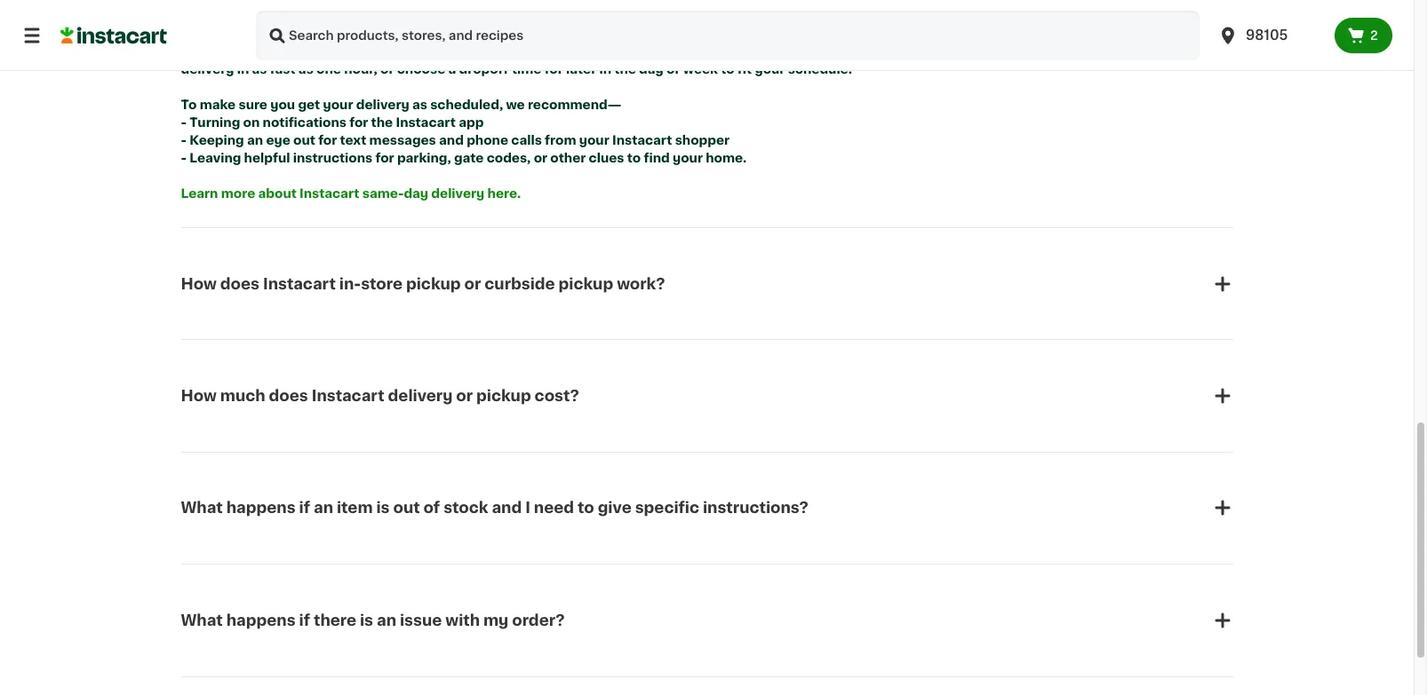 Task type: vqa. For each thing, say whether or not it's contained in the screenshot.
right "in"
yes



Task type: describe. For each thing, give the bounding box(es) containing it.
codes,
[[487, 152, 531, 164]]

keeping
[[190, 134, 244, 146]]

messages
[[369, 134, 436, 146]]

for up instructions
[[318, 134, 337, 146]]

out inside dropdown button
[[393, 502, 420, 516]]

happens for there
[[226, 614, 296, 628]]

what happens if there is an issue with my order? button
[[181, 589, 1233, 653]]

same- inside the best part about instacart is that you can choose when you would like to schedule your delivery. you can get same-day delivery in as fast as one hour, or choose a dropoff time for later in the day or week to fit your schedule.
[[913, 45, 954, 58]]

1 in from the left
[[237, 63, 249, 75]]

for down messages
[[376, 152, 394, 164]]

notifications
[[263, 116, 347, 129]]

what for what happens if an item is out of stock and i need to give specific instructions?
[[181, 502, 223, 516]]

0 horizontal spatial same-
[[362, 187, 404, 200]]

give
[[598, 502, 632, 516]]

learn more about instacart same-day delivery here. link
[[181, 187, 521, 200]]

how much does instacart delivery or pickup cost? button
[[181, 364, 1233, 428]]

delivery inside how much does instacart delivery or pickup cost? 'dropdown button'
[[388, 389, 453, 403]]

that
[[389, 45, 416, 58]]

item
[[337, 502, 373, 516]]

2 horizontal spatial you
[[564, 45, 589, 58]]

or inside 'dropdown button'
[[456, 389, 473, 403]]

gate
[[454, 152, 484, 164]]

what happens if an item is out of stock and i need to give specific instructions?
[[181, 502, 809, 516]]

sure
[[239, 98, 268, 111]]

does inside 'dropdown button'
[[269, 389, 308, 403]]

1 horizontal spatial an
[[314, 502, 333, 516]]

how does instacart in-store pickup or curbside pickup work?
[[181, 277, 665, 291]]

and inside dropdown button
[[492, 502, 522, 516]]

specific
[[635, 502, 700, 516]]

on
[[243, 116, 260, 129]]

an inside to make sure you get your delivery as scheduled, we recommend— - turning on notifications for the instacart app - keeping an eye out for text messages and phone calls from your instacart shopper - leaving helpful instructions for parking, gate codes, or other clues to find your home.
[[247, 134, 263, 146]]

part
[[241, 45, 268, 58]]

what happens if there is an issue with my order?
[[181, 614, 565, 628]]

2 can from the left
[[861, 45, 885, 58]]

you
[[833, 45, 858, 58]]

or inside dropdown button
[[464, 277, 481, 291]]

scheduled,
[[430, 98, 503, 111]]

98105 button
[[1218, 11, 1324, 60]]

your down shopper at the top
[[673, 152, 703, 164]]

cost?
[[535, 389, 579, 403]]

there
[[314, 614, 356, 628]]

1 horizontal spatial you
[[419, 45, 444, 58]]

for up the text
[[350, 116, 368, 129]]

eye
[[266, 134, 290, 146]]

the inside the best part about instacart is that you can choose when you would like to schedule your delivery. you can get same-day delivery in as fast as one hour, or choose a dropoff time for later in the day or week to fit your schedule.
[[614, 63, 636, 75]]

my
[[484, 614, 509, 628]]

stock
[[444, 502, 488, 516]]

is inside the what happens if there is an issue with my order? dropdown button
[[360, 614, 373, 628]]

learn
[[181, 187, 218, 200]]

instacart inside 'dropdown button'
[[312, 389, 385, 403]]

would
[[592, 45, 631, 58]]

0 horizontal spatial as
[[252, 63, 267, 75]]

dropoff
[[459, 63, 509, 75]]

turning
[[190, 116, 240, 129]]

calls
[[511, 134, 542, 146]]

instructions
[[293, 152, 373, 164]]

like
[[634, 45, 658, 58]]

in-
[[339, 277, 361, 291]]

from
[[545, 134, 576, 146]]

delivery inside to make sure you get your delivery as scheduled, we recommend— - turning on notifications for the instacart app - keeping an eye out for text messages and phone calls from your instacart shopper - leaving helpful instructions for parking, gate codes, or other clues to find your home.
[[356, 98, 409, 111]]

how does instacart in-store pickup or curbside pickup work? button
[[181, 252, 1233, 316]]

here.
[[488, 187, 521, 200]]

a
[[448, 63, 456, 75]]

you inside to make sure you get your delivery as scheduled, we recommend— - turning on notifications for the instacart app - keeping an eye out for text messages and phone calls from your instacart shopper - leaving helpful instructions for parking, gate codes, or other clues to find your home.
[[270, 98, 295, 111]]

with
[[446, 614, 480, 628]]

is for item
[[376, 502, 390, 516]]

need
[[534, 502, 574, 516]]

to
[[181, 98, 197, 111]]

about inside the best part about instacart is that you can choose when you would like to schedule your delivery. you can get same-day delivery in as fast as one hour, or choose a dropoff time for later in the day or week to fit your schedule.
[[271, 45, 310, 58]]

the best part about instacart is that you can choose when you would like to schedule your delivery. you can get same-day delivery in as fast as one hour, or choose a dropoff time for later in the day or week to fit your schedule.
[[181, 45, 982, 75]]

your up clues
[[579, 134, 610, 146]]

delivery.
[[774, 45, 831, 58]]

make
[[200, 98, 236, 111]]

happens for an
[[226, 502, 296, 516]]

we
[[506, 98, 525, 111]]

later
[[566, 63, 597, 75]]

fast
[[270, 63, 296, 75]]

learn more about instacart same-day delivery here.
[[181, 187, 521, 200]]

instacart inside dropdown button
[[263, 277, 336, 291]]

when
[[525, 45, 561, 58]]

best
[[208, 45, 238, 58]]

to make sure you get your delivery as scheduled, we recommend— - turning on notifications for the instacart app - keeping an eye out for text messages and phone calls from your instacart shopper - leaving helpful instructions for parking, gate codes, or other clues to find your home.
[[181, 98, 747, 164]]

instructions?
[[703, 502, 809, 516]]

how for how does instacart in-store pickup or curbside pickup work?
[[181, 277, 217, 291]]

to inside dropdown button
[[578, 502, 594, 516]]

out inside to make sure you get your delivery as scheduled, we recommend— - turning on notifications for the instacart app - keeping an eye out for text messages and phone calls from your instacart shopper - leaving helpful instructions for parking, gate codes, or other clues to find your home.
[[293, 134, 315, 146]]

98105 button
[[1207, 11, 1335, 60]]



Task type: locate. For each thing, give the bounding box(es) containing it.
1 horizontal spatial same-
[[913, 45, 954, 58]]

you up notifications on the top
[[270, 98, 295, 111]]

an down on
[[247, 134, 263, 146]]

1 vertical spatial about
[[258, 187, 297, 200]]

your up fit
[[740, 45, 771, 58]]

for down when
[[545, 63, 563, 75]]

1 horizontal spatial out
[[393, 502, 420, 516]]

what
[[181, 502, 223, 516], [181, 614, 223, 628]]

1 vertical spatial happens
[[226, 614, 296, 628]]

is right there
[[360, 614, 373, 628]]

get right you
[[888, 45, 910, 58]]

1 - from the top
[[181, 116, 187, 129]]

1 vertical spatial the
[[371, 116, 393, 129]]

pickup right store
[[406, 277, 461, 291]]

and left i
[[492, 502, 522, 516]]

2 vertical spatial an
[[377, 614, 396, 628]]

is inside what happens if an item is out of stock and i need to give specific instructions? dropdown button
[[376, 502, 390, 516]]

your
[[740, 45, 771, 58], [755, 63, 785, 75], [323, 98, 353, 111], [579, 134, 610, 146], [673, 152, 703, 164]]

fit
[[738, 63, 752, 75]]

in down "part"
[[237, 63, 249, 75]]

leaving
[[190, 152, 241, 164]]

98105
[[1246, 28, 1288, 42]]

1 vertical spatial -
[[181, 134, 187, 146]]

1 horizontal spatial pickup
[[476, 389, 531, 403]]

same- down parking,
[[362, 187, 404, 200]]

2 horizontal spatial day
[[954, 45, 979, 58]]

time
[[512, 63, 542, 75]]

1 how from the top
[[181, 277, 217, 291]]

parking,
[[397, 152, 451, 164]]

1 horizontal spatial in
[[599, 63, 612, 75]]

0 vertical spatial get
[[888, 45, 910, 58]]

can up a
[[447, 45, 471, 58]]

- left keeping
[[181, 134, 187, 146]]

is
[[375, 45, 386, 58], [376, 502, 390, 516], [360, 614, 373, 628]]

is for instacart
[[375, 45, 386, 58]]

0 horizontal spatial you
[[270, 98, 295, 111]]

order?
[[512, 614, 565, 628]]

one
[[316, 63, 341, 75]]

1 horizontal spatial choose
[[474, 45, 523, 58]]

delivery
[[181, 63, 234, 75], [356, 98, 409, 111], [431, 187, 485, 200], [388, 389, 453, 403]]

1 vertical spatial does
[[269, 389, 308, 403]]

and up gate
[[439, 134, 464, 146]]

1 horizontal spatial and
[[492, 502, 522, 516]]

choose
[[474, 45, 523, 58], [397, 63, 446, 75]]

0 vertical spatial and
[[439, 134, 464, 146]]

0 horizontal spatial pickup
[[406, 277, 461, 291]]

1 vertical spatial get
[[298, 98, 320, 111]]

1 vertical spatial out
[[393, 502, 420, 516]]

an
[[247, 134, 263, 146], [314, 502, 333, 516], [377, 614, 396, 628]]

2 vertical spatial day
[[404, 187, 428, 200]]

out
[[293, 134, 315, 146], [393, 502, 420, 516]]

to left fit
[[721, 63, 735, 75]]

0 horizontal spatial day
[[404, 187, 428, 200]]

or inside to make sure you get your delivery as scheduled, we recommend— - turning on notifications for the instacart app - keeping an eye out for text messages and phone calls from your instacart shopper - leaving helpful instructions for parking, gate codes, or other clues to find your home.
[[534, 152, 548, 164]]

text
[[340, 134, 366, 146]]

0 horizontal spatial get
[[298, 98, 320, 111]]

you right that
[[419, 45, 444, 58]]

clues
[[589, 152, 624, 164]]

2 in from the left
[[599, 63, 612, 75]]

2 vertical spatial is
[[360, 614, 373, 628]]

0 vertical spatial an
[[247, 134, 263, 146]]

0 vertical spatial is
[[375, 45, 386, 58]]

about up fast
[[271, 45, 310, 58]]

in
[[237, 63, 249, 75], [599, 63, 612, 75]]

does
[[220, 277, 260, 291], [269, 389, 308, 403]]

and inside to make sure you get your delivery as scheduled, we recommend— - turning on notifications for the instacart app - keeping an eye out for text messages and phone calls from your instacart shopper - leaving helpful instructions for parking, gate codes, or other clues to find your home.
[[439, 134, 464, 146]]

0 vertical spatial if
[[299, 502, 310, 516]]

1 horizontal spatial day
[[639, 63, 664, 75]]

0 vertical spatial choose
[[474, 45, 523, 58]]

you up later
[[564, 45, 589, 58]]

0 vertical spatial -
[[181, 116, 187, 129]]

if left item
[[299, 502, 310, 516]]

what happens if an item is out of stock and i need to give specific instructions? button
[[181, 477, 1233, 541]]

the down 'would'
[[614, 63, 636, 75]]

0 horizontal spatial can
[[447, 45, 471, 58]]

pickup left cost?
[[476, 389, 531, 403]]

0 vertical spatial out
[[293, 134, 315, 146]]

same- right you
[[913, 45, 954, 58]]

2 happens from the top
[[226, 614, 296, 628]]

for
[[545, 63, 563, 75], [350, 116, 368, 129], [318, 134, 337, 146], [376, 152, 394, 164]]

1 vertical spatial what
[[181, 614, 223, 628]]

2 horizontal spatial an
[[377, 614, 396, 628]]

to inside to make sure you get your delivery as scheduled, we recommend— - turning on notifications for the instacart app - keeping an eye out for text messages and phone calls from your instacart shopper - leaving helpful instructions for parking, gate codes, or other clues to find your home.
[[627, 152, 641, 164]]

week
[[683, 63, 718, 75]]

an left item
[[314, 502, 333, 516]]

get inside to make sure you get your delivery as scheduled, we recommend— - turning on notifications for the instacart app - keeping an eye out for text messages and phone calls from your instacart shopper - leaving helpful instructions for parking, gate codes, or other clues to find your home.
[[298, 98, 320, 111]]

your down one
[[323, 98, 353, 111]]

to left find
[[627, 152, 641, 164]]

0 horizontal spatial the
[[371, 116, 393, 129]]

recommend—
[[528, 98, 622, 111]]

how inside dropdown button
[[181, 277, 217, 291]]

your right fit
[[755, 63, 785, 75]]

how inside 'dropdown button'
[[181, 389, 217, 403]]

the up messages
[[371, 116, 393, 129]]

of
[[424, 502, 440, 516]]

how
[[181, 277, 217, 291], [181, 389, 217, 403]]

0 horizontal spatial choose
[[397, 63, 446, 75]]

1 horizontal spatial get
[[888, 45, 910, 58]]

if left there
[[299, 614, 310, 628]]

0 horizontal spatial an
[[247, 134, 263, 146]]

shopper
[[675, 134, 730, 146]]

get
[[888, 45, 910, 58], [298, 98, 320, 111]]

issue
[[400, 614, 442, 628]]

the
[[614, 63, 636, 75], [371, 116, 393, 129]]

1 can from the left
[[447, 45, 471, 58]]

0 vertical spatial does
[[220, 277, 260, 291]]

can right you
[[861, 45, 885, 58]]

0 horizontal spatial and
[[439, 134, 464, 146]]

pickup left work? in the top of the page
[[559, 277, 613, 291]]

0 horizontal spatial does
[[220, 277, 260, 291]]

in down 'would'
[[599, 63, 612, 75]]

helpful
[[244, 152, 290, 164]]

is left that
[[375, 45, 386, 58]]

3 - from the top
[[181, 152, 187, 164]]

1 horizontal spatial as
[[298, 63, 314, 75]]

get up notifications on the top
[[298, 98, 320, 111]]

1 vertical spatial and
[[492, 502, 522, 516]]

1 vertical spatial choose
[[397, 63, 446, 75]]

for inside the best part about instacart is that you can choose when you would like to schedule your delivery. you can get same-day delivery in as fast as one hour, or choose a dropoff time for later in the day or week to fit your schedule.
[[545, 63, 563, 75]]

home.
[[706, 152, 747, 164]]

day
[[954, 45, 979, 58], [639, 63, 664, 75], [404, 187, 428, 200]]

instacart inside the best part about instacart is that you can choose when you would like to schedule your delivery. you can get same-day delivery in as fast as one hour, or choose a dropoff time for later in the day or week to fit your schedule.
[[313, 45, 373, 58]]

pickup
[[406, 277, 461, 291], [559, 277, 613, 291], [476, 389, 531, 403]]

get inside the best part about instacart is that you can choose when you would like to schedule your delivery. you can get same-day delivery in as fast as one hour, or choose a dropoff time for later in the day or week to fit your schedule.
[[888, 45, 910, 58]]

what for what happens if there is an issue with my order?
[[181, 614, 223, 628]]

0 vertical spatial what
[[181, 502, 223, 516]]

is right item
[[376, 502, 390, 516]]

schedule.
[[788, 63, 852, 75]]

1 what from the top
[[181, 502, 223, 516]]

as down "part"
[[252, 63, 267, 75]]

to
[[660, 45, 674, 58], [721, 63, 735, 75], [627, 152, 641, 164], [578, 502, 594, 516]]

1 vertical spatial day
[[639, 63, 664, 75]]

schedule
[[677, 45, 738, 58]]

instacart
[[313, 45, 373, 58], [396, 116, 456, 129], [612, 134, 672, 146], [300, 187, 360, 200], [263, 277, 336, 291], [312, 389, 385, 403]]

2 vertical spatial -
[[181, 152, 187, 164]]

as left one
[[298, 63, 314, 75]]

hour,
[[344, 63, 378, 75]]

delivery inside the best part about instacart is that you can choose when you would like to schedule your delivery. you can get same-day delivery in as fast as one hour, or choose a dropoff time for later in the day or week to fit your schedule.
[[181, 63, 234, 75]]

about down helpful
[[258, 187, 297, 200]]

store
[[361, 277, 403, 291]]

2 what from the top
[[181, 614, 223, 628]]

app
[[459, 116, 484, 129]]

0 vertical spatial day
[[954, 45, 979, 58]]

1 vertical spatial how
[[181, 389, 217, 403]]

0 vertical spatial same-
[[913, 45, 954, 58]]

2 horizontal spatial pickup
[[559, 277, 613, 291]]

the inside to make sure you get your delivery as scheduled, we recommend— - turning on notifications for the instacart app - keeping an eye out for text messages and phone calls from your instacart shopper - leaving helpful instructions for parking, gate codes, or other clues to find your home.
[[371, 116, 393, 129]]

if for an
[[299, 502, 310, 516]]

2 horizontal spatial as
[[412, 98, 427, 111]]

phone
[[467, 134, 508, 146]]

1 horizontal spatial the
[[614, 63, 636, 75]]

1 horizontal spatial does
[[269, 389, 308, 403]]

choose up dropoff
[[474, 45, 523, 58]]

2 button
[[1335, 18, 1393, 53]]

an left the issue at the bottom
[[377, 614, 396, 628]]

0 horizontal spatial in
[[237, 63, 249, 75]]

0 vertical spatial the
[[614, 63, 636, 75]]

and
[[439, 134, 464, 146], [492, 502, 522, 516]]

is inside the best part about instacart is that you can choose when you would like to schedule your delivery. you can get same-day delivery in as fast as one hour, or choose a dropoff time for later in the day or week to fit your schedule.
[[375, 45, 386, 58]]

out down notifications on the top
[[293, 134, 315, 146]]

None search field
[[256, 11, 1200, 60]]

2 how from the top
[[181, 389, 217, 403]]

i
[[525, 502, 531, 516]]

happens
[[226, 502, 296, 516], [226, 614, 296, 628]]

0 horizontal spatial out
[[293, 134, 315, 146]]

same-
[[913, 45, 954, 58], [362, 187, 404, 200]]

more
[[221, 187, 255, 200]]

1 vertical spatial same-
[[362, 187, 404, 200]]

pickup inside 'dropdown button'
[[476, 389, 531, 403]]

1 happens from the top
[[226, 502, 296, 516]]

choose down that
[[397, 63, 446, 75]]

if for there
[[299, 614, 310, 628]]

as inside to make sure you get your delivery as scheduled, we recommend— - turning on notifications for the instacart app - keeping an eye out for text messages and phone calls from your instacart shopper - leaving helpful instructions for parking, gate codes, or other clues to find your home.
[[412, 98, 427, 111]]

other
[[550, 152, 586, 164]]

how for how much does instacart delivery or pickup cost?
[[181, 389, 217, 403]]

or
[[380, 63, 394, 75], [667, 63, 680, 75], [534, 152, 548, 164], [464, 277, 481, 291], [456, 389, 473, 403]]

to right like
[[660, 45, 674, 58]]

1 vertical spatial an
[[314, 502, 333, 516]]

Search field
[[256, 11, 1200, 60]]

you
[[419, 45, 444, 58], [564, 45, 589, 58], [270, 98, 295, 111]]

does inside dropdown button
[[220, 277, 260, 291]]

how much does instacart delivery or pickup cost?
[[181, 389, 579, 403]]

1 vertical spatial if
[[299, 614, 310, 628]]

0 vertical spatial how
[[181, 277, 217, 291]]

can
[[447, 45, 471, 58], [861, 45, 885, 58]]

2 if from the top
[[299, 614, 310, 628]]

curbside
[[485, 277, 555, 291]]

0 vertical spatial about
[[271, 45, 310, 58]]

2 - from the top
[[181, 134, 187, 146]]

0 vertical spatial happens
[[226, 502, 296, 516]]

much
[[220, 389, 265, 403]]

1 horizontal spatial can
[[861, 45, 885, 58]]

1 if from the top
[[299, 502, 310, 516]]

- down to
[[181, 116, 187, 129]]

- left leaving
[[181, 152, 187, 164]]

work?
[[617, 277, 665, 291]]

-
[[181, 116, 187, 129], [181, 134, 187, 146], [181, 152, 187, 164]]

find
[[644, 152, 670, 164]]

instacart logo image
[[60, 25, 167, 46]]

out left of
[[393, 502, 420, 516]]

as up messages
[[412, 98, 427, 111]]

1 vertical spatial is
[[376, 502, 390, 516]]

2
[[1371, 29, 1379, 42]]

the
[[181, 45, 206, 58]]

to left give
[[578, 502, 594, 516]]

if
[[299, 502, 310, 516], [299, 614, 310, 628]]



